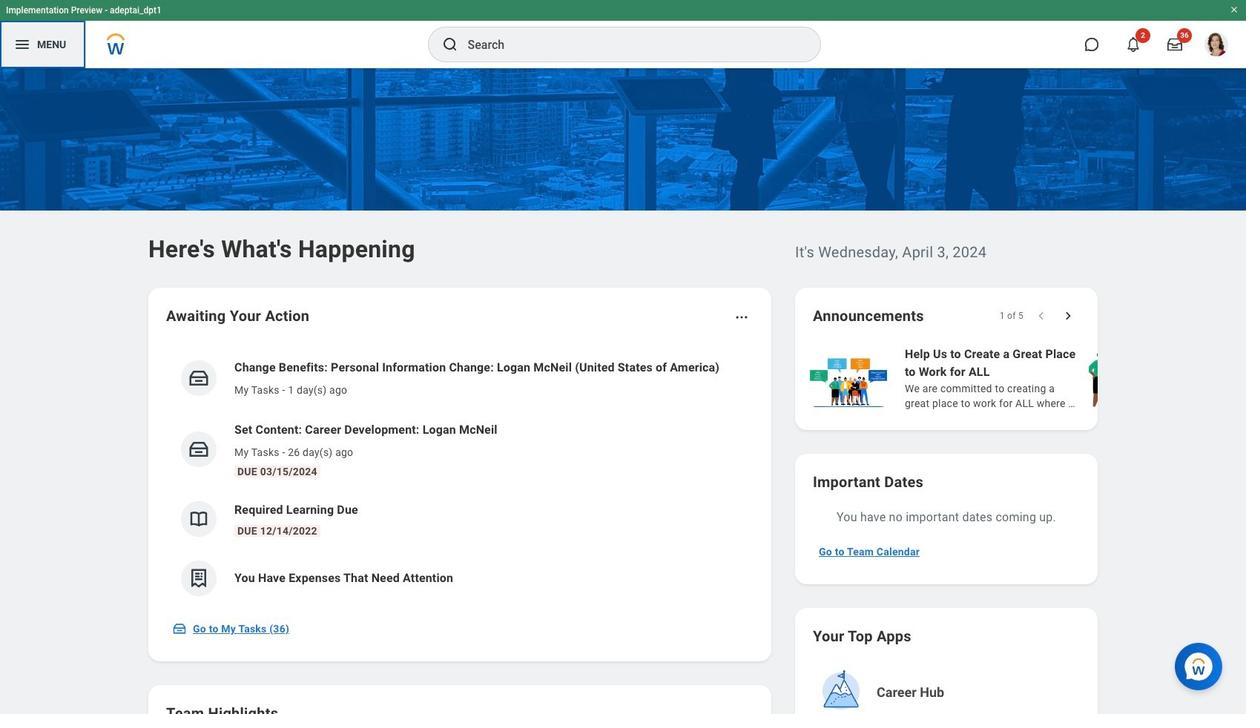 Task type: locate. For each thing, give the bounding box(es) containing it.
close environment banner image
[[1230, 5, 1239, 14]]

chevron right small image
[[1061, 309, 1076, 324]]

list
[[807, 344, 1247, 413], [166, 347, 754, 609]]

0 vertical spatial inbox image
[[188, 439, 210, 461]]

inbox image
[[188, 439, 210, 461], [172, 622, 187, 637]]

0 horizontal spatial list
[[166, 347, 754, 609]]

1 horizontal spatial inbox image
[[188, 439, 210, 461]]

main content
[[0, 68, 1247, 715]]

Search Workday  search field
[[468, 28, 790, 61]]

search image
[[441, 36, 459, 53]]

1 vertical spatial inbox image
[[172, 622, 187, 637]]

0 horizontal spatial inbox image
[[172, 622, 187, 637]]

banner
[[0, 0, 1247, 68]]

status
[[1000, 310, 1024, 322]]



Task type: vqa. For each thing, say whether or not it's contained in the screenshot.
Connections BUTTON
no



Task type: describe. For each thing, give the bounding box(es) containing it.
inbox image
[[188, 367, 210, 390]]

profile logan mcneil image
[[1205, 33, 1229, 59]]

book open image
[[188, 508, 210, 531]]

notifications large image
[[1127, 37, 1141, 52]]

dashboard expenses image
[[188, 568, 210, 590]]

justify image
[[13, 36, 31, 53]]

inbox large image
[[1168, 37, 1183, 52]]

chevron left small image
[[1034, 309, 1049, 324]]

1 horizontal spatial list
[[807, 344, 1247, 413]]



